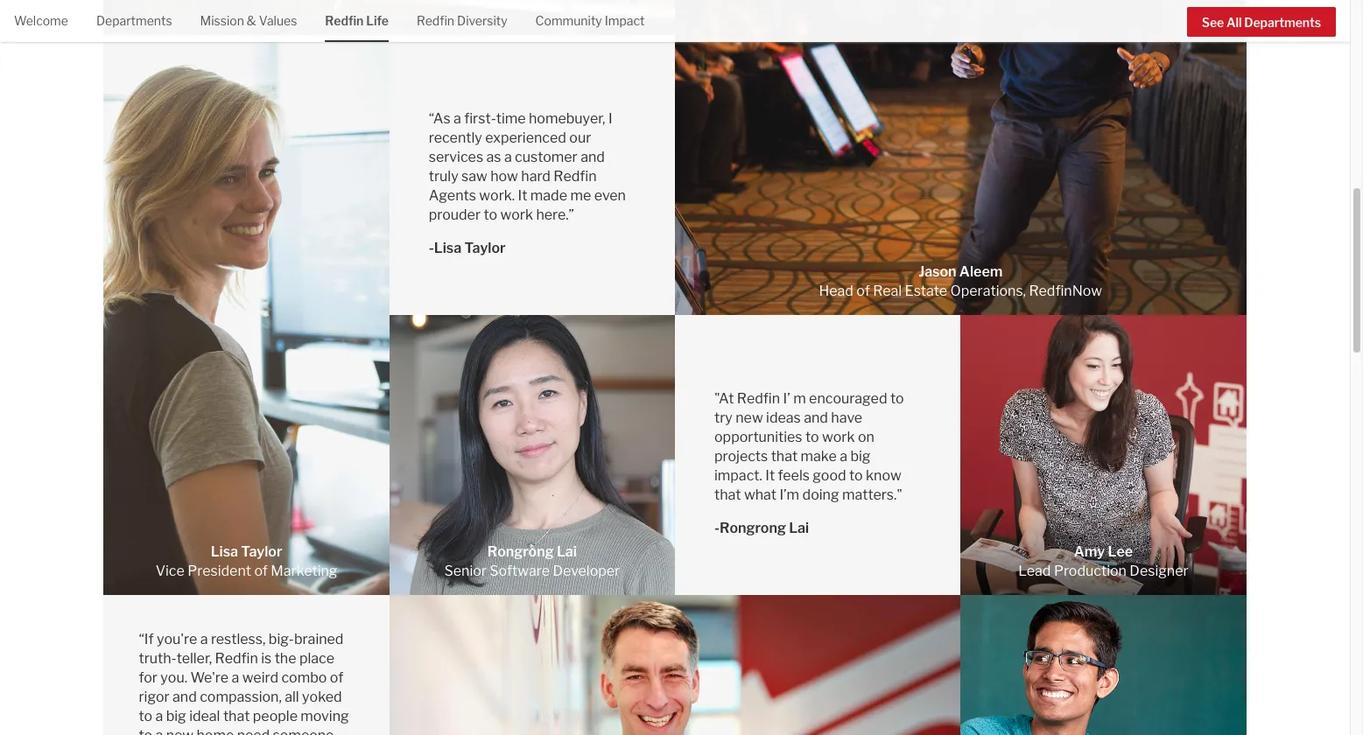 Task type: locate. For each thing, give the bounding box(es) containing it.
new up opportunities
[[736, 410, 763, 427]]

1 horizontal spatial of
[[330, 670, 344, 687]]

1 vertical spatial taylor
[[241, 544, 282, 561]]

amy lee lead production designer
[[1019, 544, 1189, 580]]

that
[[771, 448, 798, 465], [715, 487, 741, 504], [223, 709, 250, 725]]

mission & values
[[200, 13, 297, 28]]

1 vertical spatial and
[[804, 410, 829, 427]]

1 vertical spatial it
[[766, 468, 775, 484]]

2 vertical spatial and
[[173, 689, 197, 706]]

1 vertical spatial big
[[166, 709, 186, 725]]

0 horizontal spatial lai
[[557, 544, 577, 561]]

it for work.
[[518, 187, 528, 204]]

community impact link
[[536, 0, 645, 40]]

- down impact.
[[715, 520, 720, 537]]

teller,
[[177, 651, 212, 667]]

it down hard at the left top of the page
[[518, 187, 528, 204]]

it up what
[[766, 468, 775, 484]]

taylor
[[465, 240, 506, 257], [241, 544, 282, 561]]

&
[[247, 13, 256, 28]]

and inside ""as a first-time homebuyer, i recently experienced our services as a customer and truly saw how hard redfin agents work. it made me even prouder to work here.""
[[581, 149, 605, 166]]

1 horizontal spatial and
[[581, 149, 605, 166]]

lisa up president
[[211, 544, 238, 561]]

0 vertical spatial of
[[857, 283, 870, 300]]

2 horizontal spatial and
[[804, 410, 829, 427]]

that down compassion,
[[223, 709, 250, 725]]

lead
[[1019, 563, 1052, 580]]

- for lisa
[[429, 240, 434, 257]]

1 horizontal spatial -
[[715, 520, 720, 537]]

lisa
[[434, 240, 462, 257], [211, 544, 238, 561]]

experienced
[[485, 130, 567, 146]]

of right president
[[254, 563, 268, 580]]

redfin
[[325, 13, 364, 28], [417, 13, 455, 28], [554, 168, 597, 185], [737, 391, 781, 407], [215, 651, 258, 667]]

of left real
[[857, 283, 870, 300]]

we're
[[190, 670, 229, 687]]

0 horizontal spatial new
[[166, 728, 194, 736]]

1 vertical spatial lisa
[[211, 544, 238, 561]]

to inside ""as a first-time homebuyer, i recently experienced our services as a customer and truly saw how hard redfin agents work. it made me even prouder to work here.""
[[484, 207, 498, 223]]

redfin inside "at redfin i' m encouraged to try new ideas and have opportunities to work on projects that make a big impact. it feels good to know that what i'm doing matters."
[[737, 391, 781, 407]]

as
[[487, 149, 501, 166]]

made
[[531, 187, 568, 204]]

1 vertical spatial -
[[715, 520, 720, 537]]

0 vertical spatial rongrong
[[720, 520, 786, 537]]

redfin left i'
[[737, 391, 781, 407]]

0 horizontal spatial big
[[166, 709, 186, 725]]

0 horizontal spatial rongrong
[[488, 544, 554, 561]]

restless,
[[211, 632, 266, 648]]

of inside lisa taylor vice president of marketing
[[254, 563, 268, 580]]

0 horizontal spatial that
[[223, 709, 250, 725]]

rongrong up software
[[488, 544, 554, 561]]

departments link
[[96, 0, 172, 40]]

- for rongrong
[[715, 520, 720, 537]]

estate
[[905, 283, 948, 300]]

redfin diversity
[[417, 13, 508, 28]]

1 horizontal spatial new
[[736, 410, 763, 427]]

0 horizontal spatial work
[[501, 207, 533, 223]]

of up yoked
[[330, 670, 344, 687]]

lisa down prouder
[[434, 240, 462, 257]]

of
[[857, 283, 870, 300], [254, 563, 268, 580], [330, 670, 344, 687]]

"if
[[139, 632, 154, 648]]

2 horizontal spatial of
[[857, 283, 870, 300]]

head
[[819, 283, 854, 300]]

1 horizontal spatial departments
[[1245, 15, 1322, 30]]

0 horizontal spatial -
[[429, 240, 434, 257]]

software
[[490, 563, 550, 580]]

redfin up "me"
[[554, 168, 597, 185]]

truly
[[429, 168, 459, 185]]

redfin down restless,
[[215, 651, 258, 667]]

that up feels
[[771, 448, 798, 465]]

a inside "at redfin i' m encouraged to try new ideas and have opportunities to work on projects that make a big impact. it feels good to know that what i'm doing matters."
[[840, 448, 848, 465]]

1 vertical spatial of
[[254, 563, 268, 580]]

and down you.
[[173, 689, 197, 706]]

lai up developer
[[557, 544, 577, 561]]

the
[[275, 651, 297, 667]]

departments
[[96, 13, 172, 28], [1245, 15, 1322, 30]]

and
[[581, 149, 605, 166], [804, 410, 829, 427], [173, 689, 197, 706]]

and down m
[[804, 410, 829, 427]]

rongrong
[[720, 520, 786, 537], [488, 544, 554, 561]]

0 vertical spatial new
[[736, 410, 763, 427]]

community impact
[[536, 13, 645, 28]]

moving
[[301, 709, 349, 725]]

1 horizontal spatial that
[[715, 487, 741, 504]]

work down work. on the top
[[501, 207, 533, 223]]

good
[[813, 468, 847, 484]]

0 vertical spatial that
[[771, 448, 798, 465]]

0 horizontal spatial it
[[518, 187, 528, 204]]

lisa inside lisa taylor vice president of marketing
[[211, 544, 238, 561]]

0 horizontal spatial departments
[[96, 13, 172, 28]]

1 horizontal spatial it
[[766, 468, 775, 484]]

2 vertical spatial that
[[223, 709, 250, 725]]

0 vertical spatial and
[[581, 149, 605, 166]]

doing
[[803, 487, 840, 504]]

senior
[[445, 563, 487, 580]]

work down have
[[822, 429, 855, 446]]

all
[[285, 689, 299, 706]]

0 vertical spatial work
[[501, 207, 533, 223]]

need
[[237, 728, 270, 736]]

amy
[[1074, 544, 1106, 561]]

1 vertical spatial lai
[[557, 544, 577, 561]]

lai inside rongrong lai senior software developer
[[557, 544, 577, 561]]

home
[[197, 728, 234, 736]]

welcome link
[[14, 0, 68, 40]]

1 horizontal spatial work
[[822, 429, 855, 446]]

lai down i'm
[[789, 520, 809, 537]]

1 vertical spatial new
[[166, 728, 194, 736]]

1 horizontal spatial rongrong
[[720, 520, 786, 537]]

0 horizontal spatial of
[[254, 563, 268, 580]]

lai
[[789, 520, 809, 537], [557, 544, 577, 561]]

have
[[832, 410, 863, 427]]

people
[[253, 709, 298, 725]]

it inside "at redfin i' m encouraged to try new ideas and have opportunities to work on projects that make a big impact. it feels good to know that what i'm doing matters."
[[766, 468, 775, 484]]

1 horizontal spatial big
[[851, 448, 871, 465]]

2 vertical spatial of
[[330, 670, 344, 687]]

big left ideal
[[166, 709, 186, 725]]

- down prouder
[[429, 240, 434, 257]]

taylor down prouder
[[465, 240, 506, 257]]

on
[[858, 429, 875, 446]]

1 horizontal spatial lai
[[789, 520, 809, 537]]

see
[[1202, 15, 1225, 30]]

it inside ""as a first-time homebuyer, i recently experienced our services as a customer and truly saw how hard redfin agents work. it made me even prouder to work here.""
[[518, 187, 528, 204]]

big down on
[[851, 448, 871, 465]]

0 horizontal spatial taylor
[[241, 544, 282, 561]]

1 horizontal spatial lisa
[[434, 240, 462, 257]]

operations,
[[951, 283, 1027, 300]]

0 vertical spatial -
[[429, 240, 434, 257]]

new down ideal
[[166, 728, 194, 736]]

0 horizontal spatial lisa
[[211, 544, 238, 561]]

0 horizontal spatial and
[[173, 689, 197, 706]]

to
[[484, 207, 498, 223], [891, 391, 904, 407], [806, 429, 819, 446], [850, 468, 863, 484], [139, 709, 152, 725], [139, 728, 152, 736]]

new
[[736, 410, 763, 427], [166, 728, 194, 736]]

1 vertical spatial rongrong
[[488, 544, 554, 561]]

it for impact.
[[766, 468, 775, 484]]

1 vertical spatial work
[[822, 429, 855, 446]]

see all departments
[[1202, 15, 1322, 30]]

that down impact.
[[715, 487, 741, 504]]

departments inside button
[[1245, 15, 1322, 30]]

and down our
[[581, 149, 605, 166]]

0 vertical spatial it
[[518, 187, 528, 204]]

0 vertical spatial big
[[851, 448, 871, 465]]

brained
[[294, 632, 344, 648]]

redfin life
[[325, 13, 389, 28]]

0 vertical spatial taylor
[[465, 240, 506, 257]]

rongrong down what
[[720, 520, 786, 537]]

redfin diversity link
[[417, 0, 508, 40]]

time
[[496, 110, 526, 127]]

it
[[518, 187, 528, 204], [766, 468, 775, 484]]

taylor up president
[[241, 544, 282, 561]]



Task type: vqa. For each thing, say whether or not it's contained in the screenshot.
X-Out
no



Task type: describe. For each thing, give the bounding box(es) containing it.
mission & values link
[[200, 0, 297, 40]]

see all departments button
[[1188, 7, 1337, 37]]

"as a first-time homebuyer, i recently experienced our services as a customer and truly saw how hard redfin agents work. it made me even prouder to work here."
[[429, 110, 626, 223]]

all
[[1227, 15, 1242, 30]]

services
[[429, 149, 484, 166]]

rongrong lai senior software developer
[[445, 544, 620, 580]]

and inside ""if you're a restless, big-brained truth-teller, redfin is the place for you. we're a weird combo of rigor and compassion, all yoked to a big ideal that people moving to a new home need so"
[[173, 689, 197, 706]]

combo
[[282, 670, 327, 687]]

our
[[570, 130, 592, 146]]

try
[[715, 410, 733, 427]]

lisa taylor vice president of marketing
[[156, 544, 338, 580]]

homebuyer,
[[529, 110, 606, 127]]

encouraged
[[809, 391, 888, 407]]

is
[[261, 651, 272, 667]]

make
[[801, 448, 837, 465]]

lee
[[1109, 544, 1134, 561]]

redfin inside ""as a first-time homebuyer, i recently experienced our services as a customer and truly saw how hard redfin agents work. it made me even prouder to work here.""
[[554, 168, 597, 185]]

of inside the jason aleem head of real estate operations, redfinnow
[[857, 283, 870, 300]]

here."
[[536, 207, 575, 223]]

yoked
[[302, 689, 342, 706]]

work inside "at redfin i' m encouraged to try new ideas and have opportunities to work on projects that make a big impact. it feels good to know that what i'm doing matters."
[[822, 429, 855, 446]]

vice
[[156, 563, 185, 580]]

you.
[[161, 670, 187, 687]]

rigor
[[139, 689, 170, 706]]

redfin left life
[[325, 13, 364, 28]]

real
[[873, 283, 902, 300]]

big inside ""if you're a restless, big-brained truth-teller, redfin is the place for you. we're a weird combo of rigor and compassion, all yoked to a big ideal that people moving to a new home need so"
[[166, 709, 186, 725]]

first-
[[464, 110, 496, 127]]

recently
[[429, 130, 482, 146]]

weird
[[242, 670, 279, 687]]

redfin inside ""if you're a restless, big-brained truth-teller, redfin is the place for you. we're a weird combo of rigor and compassion, all yoked to a big ideal that people moving to a new home need so"
[[215, 651, 258, 667]]

projects
[[715, 448, 768, 465]]

hard
[[521, 168, 551, 185]]

mission
[[200, 13, 244, 28]]

new inside "at redfin i' m encouraged to try new ideas and have opportunities to work on projects that make a big impact. it feels good to know that what i'm doing matters."
[[736, 410, 763, 427]]

how
[[491, 168, 518, 185]]

know
[[866, 468, 902, 484]]

aleem
[[960, 264, 1003, 280]]

big-
[[269, 632, 294, 648]]

designer
[[1130, 563, 1189, 580]]

me
[[571, 187, 591, 204]]

agents
[[429, 187, 476, 204]]

rongrong inside rongrong lai senior software developer
[[488, 544, 554, 561]]

welcome
[[14, 13, 68, 28]]

of inside ""if you're a restless, big-brained truth-teller, redfin is the place for you. we're a weird combo of rigor and compassion, all yoked to a big ideal that people moving to a new home need so"
[[330, 670, 344, 687]]

values
[[259, 13, 297, 28]]

and inside "at redfin i' m encouraged to try new ideas and have opportunities to work on projects that make a big impact. it feels good to know that what i'm doing matters."
[[804, 410, 829, 427]]

2 horizontal spatial that
[[771, 448, 798, 465]]

that inside ""if you're a restless, big-brained truth-teller, redfin is the place for you. we're a weird combo of rigor and compassion, all yoked to a big ideal that people moving to a new home need so"
[[223, 709, 250, 725]]

0 vertical spatial lisa
[[434, 240, 462, 257]]

even
[[594, 187, 626, 204]]

"at redfin i' m encouraged to try new ideas and have opportunities to work on projects that make a big impact. it feels good to know that what i'm doing matters."
[[715, 391, 904, 504]]

redfin left diversity at the left top of the page
[[417, 13, 455, 28]]

jason
[[919, 264, 957, 280]]

redfinnow
[[1030, 283, 1103, 300]]

taylor inside lisa taylor vice president of marketing
[[241, 544, 282, 561]]

matters."
[[843, 487, 903, 504]]

what
[[744, 487, 777, 504]]

diversity
[[457, 13, 508, 28]]

i'
[[784, 391, 791, 407]]

1 horizontal spatial taylor
[[465, 240, 506, 257]]

customer
[[515, 149, 578, 166]]

big inside "at redfin i' m encouraged to try new ideas and have opportunities to work on projects that make a big impact. it feels good to know that what i'm doing matters."
[[851, 448, 871, 465]]

compassion,
[[200, 689, 282, 706]]

truth-
[[139, 651, 177, 667]]

production
[[1055, 563, 1127, 580]]

m
[[794, 391, 806, 407]]

"at
[[715, 391, 734, 407]]

-rongrong lai
[[715, 520, 809, 537]]

prouder
[[429, 207, 481, 223]]

i
[[609, 110, 613, 127]]

0 vertical spatial lai
[[789, 520, 809, 537]]

opportunities
[[715, 429, 803, 446]]

ideal
[[189, 709, 220, 725]]

"as
[[429, 110, 451, 127]]

for
[[139, 670, 158, 687]]

saw
[[462, 168, 488, 185]]

work inside ""as a first-time homebuyer, i recently experienced our services as a customer and truly saw how hard redfin agents work. it made me even prouder to work here.""
[[501, 207, 533, 223]]

developer
[[553, 563, 620, 580]]

you're
[[157, 632, 197, 648]]

impact
[[605, 13, 645, 28]]

1 vertical spatial that
[[715, 487, 741, 504]]

place
[[300, 651, 335, 667]]

new inside ""if you're a restless, big-brained truth-teller, redfin is the place for you. we're a weird combo of rigor and compassion, all yoked to a big ideal that people moving to a new home need so"
[[166, 728, 194, 736]]

ideas
[[766, 410, 801, 427]]

-lisa taylor
[[429, 240, 506, 257]]

work.
[[479, 187, 515, 204]]

marketing
[[271, 563, 338, 580]]

life
[[366, 13, 389, 28]]

president
[[188, 563, 251, 580]]

impact.
[[715, 468, 763, 484]]

i'm
[[780, 487, 800, 504]]

community
[[536, 13, 602, 28]]



